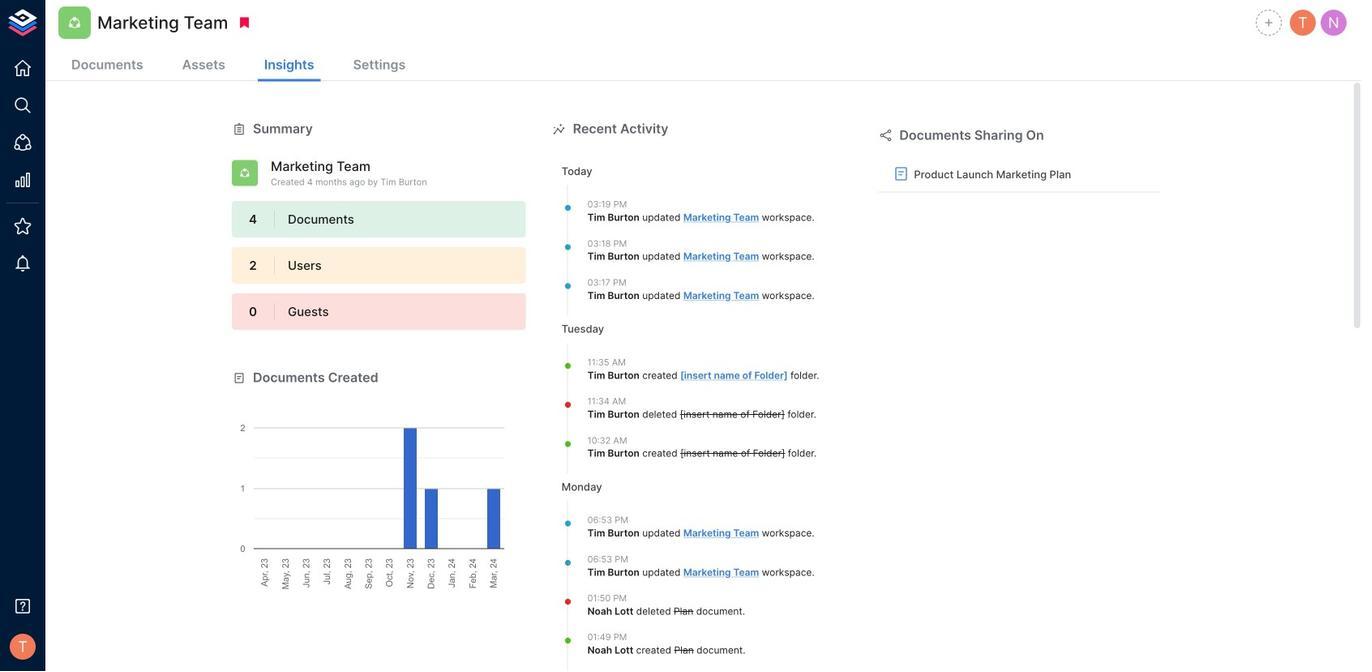 Task type: locate. For each thing, give the bounding box(es) containing it.
a chart. image
[[232, 387, 526, 590]]

remove bookmark image
[[237, 15, 252, 30]]



Task type: describe. For each thing, give the bounding box(es) containing it.
a chart. element
[[232, 387, 526, 590]]



Task type: vqa. For each thing, say whether or not it's contained in the screenshot.
the A chart. image
yes



